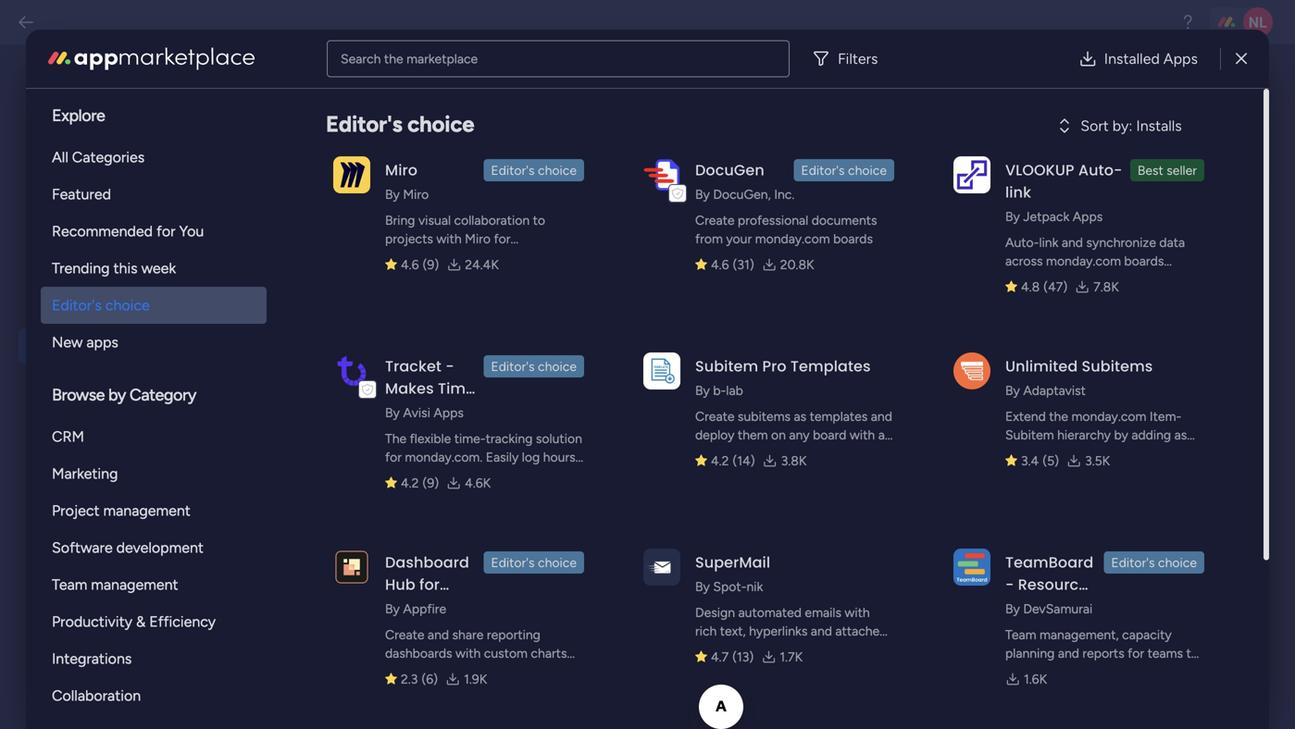 Task type: describe. For each thing, give the bounding box(es) containing it.
0 vertical spatial miro
[[385, 160, 418, 181]]

editor's choice for docugen
[[801, 163, 887, 178]]

dapulse x slim image
[[1236, 48, 1247, 70]]

app logo image for 4.2 (14)
[[644, 353, 681, 390]]

for left "you"
[[156, 223, 175, 240]]

files,
[[695, 642, 722, 658]]

recommended
[[52, 223, 153, 240]]

copy
[[639, 166, 670, 182]]

management for project management
[[103, 502, 191, 520]]

visual
[[419, 213, 451, 228]]

your inside create professional documents from your monday.com boards
[[726, 231, 752, 247]]

apps marketplace image
[[48, 48, 255, 70]]

0 horizontal spatial monday
[[389, 350, 439, 367]]

the for the monday app api gives you powerful capabilities in order to enhance your monday app experience. it's very important to keep your api token secure.
[[363, 350, 386, 367]]

dashboard hub for monday.co m
[[385, 552, 471, 640]]

tracking
[[486, 431, 533, 447]]

choice down token
[[408, 111, 474, 138]]

for inside the team management, capacity planning and reports for teams to visualize projects and team's time.
[[1128, 646, 1145, 662]]

very
[[486, 392, 513, 409]]

in
[[307, 197, 317, 212]]

subitems inside extend the monday.com item- subitem hierarchy by adding as many levels of child subitems as you need.
[[1122, 446, 1175, 462]]

hyperlinks
[[749, 624, 808, 639]]

templates
[[791, 356, 871, 377]]

existing
[[403, 468, 448, 484]]

share
[[452, 627, 484, 643]]

with inside create subitems as templates and deploy them on any board with all their values
[[850, 427, 875, 443]]

api right new
[[367, 197, 385, 212]]

project
[[52, 502, 100, 520]]

dashboard
[[385, 552, 469, 573]]

on inside the flexible time-tracking solution for monday.com. easily log hours on existing items and subitems.
[[385, 468, 400, 484]]

by avisi apps
[[385, 405, 464, 421]]

b-
[[713, 383, 726, 399]]

for inside the bring visual collaboration to projects with miro for monday.com
[[494, 231, 511, 247]]

items
[[451, 468, 483, 484]]

in
[[436, 371, 447, 388]]

automated
[[738, 605, 802, 621]]

subitems
[[1082, 356, 1153, 377]]

by for dashboard hub for monday.co m
[[385, 601, 400, 617]]

api left tokens
[[514, 197, 532, 212]]

general
[[69, 173, 127, 193]]

and down management, at the bottom right of the page
[[1058, 646, 1080, 662]]

tracket - makes time work
[[385, 356, 475, 421]]

reports
[[1083, 646, 1125, 662]]

- for tracket
[[446, 356, 454, 377]]

choice for docugen
[[848, 163, 887, 178]]

to inside the team management, capacity planning and reports for teams to visualize projects and team's time.
[[1187, 646, 1199, 662]]

more
[[70, 119, 102, 135]]

2 vertical spatial as
[[1178, 446, 1191, 462]]

project management
[[52, 502, 191, 520]]

on inside create subitems as templates and deploy them on any board with all their values
[[771, 427, 786, 443]]

directory
[[135, 499, 201, 519]]

1 horizontal spatial your
[[631, 392, 659, 409]]

billing button
[[19, 369, 233, 405]]

4.6k
[[465, 476, 491, 491]]

api up "order"
[[470, 350, 491, 367]]

team management
[[52, 576, 178, 594]]

editor's choice up apps
[[52, 297, 150, 314]]

app logo image for 2.3 (6)
[[333, 549, 370, 586]]

filters button
[[805, 40, 893, 77]]

security
[[69, 295, 131, 315]]

easily
[[486, 450, 519, 465]]

monday.com inside extend the monday.com item- subitem hierarchy by adding as many levels of child subitems as you need.
[[1072, 409, 1147, 425]]

visualize
[[1006, 664, 1055, 680]]

category
[[130, 385, 196, 405]]

of
[[1076, 446, 1088, 462]]

4.6 for miro
[[401, 257, 419, 273]]

4.8 (47)
[[1021, 279, 1068, 295]]

api inside the api documentation can be found at developers.monday.com
[[389, 253, 411, 270]]

usage
[[69, 418, 116, 438]]

need.
[[1030, 464, 1062, 480]]

rich
[[695, 624, 717, 639]]

supermail
[[695, 552, 771, 573]]

1 horizontal spatial app
[[443, 350, 466, 367]]

learn more link
[[32, 117, 233, 138]]

4.6 for docugen
[[711, 257, 729, 273]]

directly
[[725, 642, 769, 658]]

(14)
[[733, 453, 755, 469]]

secure.
[[426, 413, 471, 430]]

adaptavist
[[1024, 383, 1086, 399]]

search the marketplace
[[341, 51, 478, 67]]

planning
[[1006, 646, 1055, 662]]

0 vertical spatial by
[[108, 385, 126, 405]]

sort by: installs button
[[1025, 111, 1220, 141]]

4.2 (9)
[[401, 476, 439, 491]]

new
[[341, 197, 364, 212]]

subitem pro templates by b-lab
[[695, 356, 871, 399]]

board
[[813, 427, 847, 443]]

trending
[[52, 260, 110, 277]]

editor's down api v2 token
[[326, 111, 402, 138]]

and inside design automated emails with rich text, hyperlinks and attached files, directly from monday.com
[[811, 624, 832, 639]]

permissions button
[[19, 573, 233, 609]]

all
[[878, 427, 891, 443]]

api button
[[19, 328, 233, 364]]

gives
[[494, 350, 527, 367]]

back to workspace image
[[17, 13, 35, 31]]

- for teamboard
[[1006, 575, 1014, 595]]

seller
[[1167, 163, 1197, 178]]

as inside create subitems as templates and deploy them on any board with all their values
[[794, 409, 807, 425]]

stats
[[120, 418, 156, 438]]

development
[[116, 539, 204, 557]]

docugen,
[[713, 187, 771, 202]]

auto- inside auto-link and synchronize data across monday.com boards effortlessly.
[[1006, 235, 1039, 250]]

bring visual collaboration to projects with miro for monday.com
[[385, 213, 545, 265]]

app logo image left docugen
[[644, 156, 681, 193]]

it's
[[464, 392, 483, 409]]

tidy up
[[69, 458, 126, 478]]

jetpack
[[1024, 209, 1070, 225]]

general button
[[19, 165, 233, 201]]

tidy up button
[[19, 451, 233, 487]]

by inside subitem pro templates by b-lab
[[695, 383, 710, 399]]

and up dashboards
[[428, 627, 449, 643]]

from inside design automated emails with rich text, hyperlinks and attached files, directly from monday.com
[[772, 642, 800, 658]]

api left "token"
[[363, 413, 384, 430]]

miro inside the bring visual collaboration to projects with miro for monday.com
[[465, 231, 491, 247]]

their
[[695, 446, 722, 462]]

app logo image for 4.8 (47)
[[954, 156, 991, 193]]

personal
[[465, 197, 511, 212]]

create for docugen
[[695, 213, 735, 228]]

choice for miro
[[538, 163, 577, 178]]

text,
[[720, 624, 746, 639]]

usage stats button
[[19, 410, 233, 446]]

editor's choice down token
[[326, 111, 474, 138]]

solution
[[536, 431, 582, 447]]

best
[[1138, 163, 1164, 178]]

users
[[69, 255, 111, 275]]

by docugen, inc.
[[695, 187, 795, 202]]

be
[[538, 253, 554, 270]]

for inside dashboard hub for monday.co m
[[420, 575, 440, 595]]

app logo image left teamboard
[[954, 549, 991, 586]]

editor's for tracket - makes time work
[[491, 359, 535, 375]]

planning
[[1006, 597, 1072, 618]]

reporting
[[487, 627, 541, 643]]

design
[[695, 605, 735, 621]]

1 vertical spatial as
[[1175, 427, 1187, 443]]

by appfire
[[385, 601, 446, 617]]

administration learn more
[[32, 79, 217, 135]]

copier
[[68, 646, 115, 666]]

app logo image for 4.7 (13)
[[644, 549, 681, 586]]

by inside extend the monday.com item- subitem hierarchy by adding as many levels of child subitems as you need.
[[1114, 427, 1129, 443]]

resource
[[1018, 575, 1088, 595]]



Task type: vqa. For each thing, say whether or not it's contained in the screenshot.


Task type: locate. For each thing, give the bounding box(es) containing it.
(6)
[[422, 672, 438, 688]]

by up usage stats
[[108, 385, 126, 405]]

by:
[[1113, 117, 1133, 135]]

account
[[115, 621, 176, 641]]

the left 4.6 (9)
[[363, 253, 386, 270]]

editor's choice up reporting
[[491, 555, 577, 571]]

1 vertical spatial the
[[363, 350, 386, 367]]

choice for tracket - makes time work
[[538, 359, 577, 375]]

the for extend
[[1049, 409, 1069, 425]]

miro up by miro
[[385, 160, 418, 181]]

explore
[[52, 106, 105, 125]]

charts
[[531, 646, 567, 662]]

token
[[388, 413, 423, 430]]

editor's choice up tokens
[[491, 163, 577, 178]]

1 vertical spatial (9)
[[423, 476, 439, 491]]

by left 'avisi'
[[385, 405, 400, 421]]

1 vertical spatial you
[[1006, 464, 1027, 480]]

boards
[[833, 231, 873, 247], [1125, 253, 1164, 269]]

1 horizontal spatial on
[[771, 427, 786, 443]]

1 horizontal spatial by
[[1114, 427, 1129, 443]]

by left devsamurai
[[1006, 601, 1020, 617]]

0 horizontal spatial subitems
[[738, 409, 791, 425]]

choice up documents
[[848, 163, 887, 178]]

projects inside the team management, capacity planning and reports for teams to visualize projects and team's time.
[[1058, 664, 1106, 680]]

(47)
[[1044, 279, 1068, 295]]

choice up reporting
[[538, 555, 577, 571]]

apps inside 'button'
[[69, 540, 108, 560]]

and up the all on the right
[[871, 409, 893, 425]]

2 vertical spatial the
[[1049, 409, 1069, 425]]

you inside extend the monday.com item- subitem hierarchy by adding as many levels of child subitems as you need.
[[1006, 464, 1027, 480]]

editor's
[[326, 111, 402, 138], [491, 163, 535, 178], [801, 163, 845, 178], [52, 297, 102, 314], [491, 359, 535, 375], [491, 555, 535, 571], [1112, 555, 1155, 571]]

your right the "keep"
[[631, 392, 659, 409]]

1 horizontal spatial the
[[384, 51, 403, 67]]

monday.com inside design automated emails with rich text, hyperlinks and attached files, directly from monday.com
[[803, 642, 878, 658]]

1 vertical spatial subitems
[[1122, 446, 1175, 462]]

1 vertical spatial boards
[[1125, 253, 1164, 269]]

0 vertical spatial boards
[[833, 231, 873, 247]]

the inside extend the monday.com item- subitem hierarchy by adding as many levels of child subitems as you need.
[[1049, 409, 1069, 425]]

by down docugen
[[695, 187, 710, 202]]

to up very
[[487, 371, 501, 388]]

(13)
[[733, 650, 754, 665]]

0 vertical spatial subitems
[[738, 409, 791, 425]]

1 4.6 from the left
[[401, 257, 419, 273]]

create inside create and share reporting dashboards with custom charts and formulas.
[[385, 627, 425, 643]]

editor's up personal
[[491, 163, 535, 178]]

formulas.
[[410, 664, 463, 680]]

boards inside create professional documents from your monday.com boards
[[833, 231, 873, 247]]

editor's down trending
[[52, 297, 102, 314]]

the down "token"
[[385, 431, 407, 447]]

you inside the monday app api gives you powerful capabilities in order to enhance your monday app experience. it's very important to keep your api token secure.
[[530, 350, 553, 367]]

0 vertical spatial link
[[1006, 182, 1032, 203]]

1 vertical spatial management
[[91, 576, 178, 594]]

only
[[439, 197, 462, 212]]

team down software
[[52, 576, 87, 594]]

link inside auto-link and synchronize data across monday.com boards effortlessly.
[[1039, 235, 1059, 250]]

0 horizontal spatial from
[[695, 231, 723, 247]]

(9) for tracket - makes time work
[[423, 476, 439, 491]]

dashboards
[[385, 646, 452, 662]]

vlookup
[[1006, 160, 1075, 181]]

team inside the team management, capacity planning and reports for teams to visualize projects and team's time.
[[1006, 627, 1037, 643]]

marketplace
[[407, 51, 478, 67]]

with inside create and share reporting dashboards with custom charts and formulas.
[[456, 646, 481, 662]]

api up billing in the bottom of the page
[[69, 336, 94, 356]]

crm
[[52, 428, 84, 446]]

and down dashboards
[[385, 664, 407, 680]]

projects inside the bring visual collaboration to projects with miro for monday.com
[[385, 231, 433, 247]]

3.4
[[1021, 453, 1039, 469]]

- up the planning at right bottom
[[1006, 575, 1014, 595]]

4.2 for 4.2 (14)
[[711, 453, 729, 469]]

monday.com inside the bring visual collaboration to projects with miro for monday.com
[[385, 250, 460, 265]]

the inside the api documentation can be found at developers.monday.com
[[363, 253, 386, 270]]

choice for dashboard hub for monday.co m
[[538, 555, 577, 571]]

choice up important on the left bottom of the page
[[538, 359, 577, 375]]

billing
[[69, 377, 113, 397]]

on left any
[[771, 427, 786, 443]]

0 vertical spatial app
[[443, 350, 466, 367]]

from inside create professional documents from your monday.com boards
[[695, 231, 723, 247]]

subitem inside extend the monday.com item- subitem hierarchy by adding as many levels of child subitems as you need.
[[1006, 427, 1054, 443]]

across
[[1006, 253, 1043, 269]]

(9) up developers.monday.com
[[423, 257, 439, 273]]

by inside supermail by spot-nik
[[695, 579, 710, 595]]

docugen
[[695, 160, 765, 181]]

2 horizontal spatial the
[[1049, 409, 1069, 425]]

0 horizontal spatial you
[[530, 350, 553, 367]]

deploy
[[695, 427, 735, 443]]

1 horizontal spatial boards
[[1125, 253, 1164, 269]]

all
[[52, 149, 68, 166]]

to left the "keep"
[[581, 392, 594, 409]]

1 horizontal spatial subitem
[[1006, 427, 1054, 443]]

0 vertical spatial you
[[530, 350, 553, 367]]

1 vertical spatial auto-
[[1006, 235, 1039, 250]]

by for teamboard - resource planning
[[1006, 601, 1020, 617]]

monday
[[389, 350, 439, 367], [592, 371, 642, 388]]

(9) for miro
[[423, 257, 439, 273]]

flexible
[[410, 431, 451, 447]]

time.
[[1175, 664, 1204, 680]]

0 horizontal spatial on
[[385, 468, 400, 484]]

your up "(31)"
[[726, 231, 752, 247]]

1 vertical spatial projects
[[1058, 664, 1106, 680]]

0 vertical spatial team
[[52, 576, 87, 594]]

0 vertical spatial as
[[794, 409, 807, 425]]

extend the monday.com item- subitem hierarchy by adding as many levels of child subitems as you need.
[[1006, 409, 1191, 480]]

the
[[384, 51, 403, 67], [320, 197, 338, 212], [1049, 409, 1069, 425]]

0 vertical spatial 4.2
[[711, 453, 729, 469]]

filters
[[838, 50, 878, 68]]

from up 4.6 (31)
[[695, 231, 723, 247]]

for inside the flexible time-tracking solution for monday.com. easily log hours on existing items and subitems.
[[385, 450, 402, 465]]

management up development
[[103, 502, 191, 520]]

and inside the flexible time-tracking solution for monday.com. easily log hours on existing items and subitems.
[[487, 468, 508, 484]]

you down many
[[1006, 464, 1027, 480]]

4.2 down monday.com.
[[401, 476, 419, 491]]

editor's choice for miro
[[491, 163, 577, 178]]

professional
[[738, 213, 809, 228]]

monday.com inside create professional documents from your monday.com boards
[[755, 231, 830, 247]]

app logo image left b-
[[644, 353, 681, 390]]

1 vertical spatial app
[[363, 392, 386, 409]]

0 horizontal spatial auto-
[[1006, 235, 1039, 250]]

monday.com down "attached"
[[803, 642, 878, 658]]

subitem up b-
[[695, 356, 759, 377]]

for down capacity
[[1128, 646, 1145, 662]]

1 vertical spatial monday
[[592, 371, 642, 388]]

vlookup auto- link
[[1006, 160, 1123, 203]]

0 vertical spatial (9)
[[423, 257, 439, 273]]

by inside unlimited subitems by adaptavist
[[1006, 383, 1020, 399]]

editor's choice
[[326, 111, 474, 138], [491, 163, 577, 178], [801, 163, 887, 178], [52, 297, 150, 314], [491, 359, 577, 375], [491, 555, 577, 571], [1112, 555, 1197, 571]]

2 4.6 from the left
[[711, 257, 729, 273]]

0 vertical spatial -
[[446, 356, 454, 377]]

token
[[371, 84, 425, 108]]

for up 4.2 (9)
[[385, 450, 402, 465]]

powerful
[[557, 350, 612, 367]]

1.9k
[[464, 672, 487, 688]]

app logo image left the spot- at the right bottom
[[644, 549, 681, 586]]

create subitems as templates and deploy them on any board with all their values
[[695, 409, 893, 462]]

boards down synchronize
[[1125, 253, 1164, 269]]

1 horizontal spatial link
[[1039, 235, 1059, 250]]

by up bring
[[385, 187, 400, 202]]

0 horizontal spatial boards
[[833, 231, 873, 247]]

monday up capabilities
[[389, 350, 439, 367]]

unlimited
[[1006, 356, 1078, 377]]

7.8k
[[1094, 279, 1119, 295]]

3.4 (5)
[[1021, 453, 1059, 469]]

by up child
[[1114, 427, 1129, 443]]

1 horizontal spatial from
[[772, 642, 800, 658]]

collaboration
[[454, 213, 530, 228]]

0 vertical spatial management
[[103, 502, 191, 520]]

by for vlookup auto- link
[[1006, 209, 1020, 225]]

apps button
[[19, 532, 233, 568]]

1 vertical spatial from
[[772, 642, 800, 658]]

by for miro
[[385, 187, 400, 202]]

and inside create subitems as templates and deploy them on any board with all their values
[[871, 409, 893, 425]]

choice up tokens
[[538, 163, 577, 178]]

0 horizontal spatial team
[[52, 576, 87, 594]]

subitem down extend
[[1006, 427, 1054, 443]]

apps right jetpack
[[1073, 209, 1103, 225]]

adding
[[1132, 427, 1172, 443]]

1 vertical spatial on
[[385, 468, 400, 484]]

the inside the flexible time-tracking solution for monday.com. easily log hours on existing items and subitems.
[[385, 431, 407, 447]]

0 horizontal spatial 4.2
[[401, 476, 419, 491]]

create up dashboards
[[385, 627, 425, 643]]

editor's for teamboard - resource planning
[[1112, 555, 1155, 571]]

boards inside auto-link and synchronize data across monday.com boards effortlessly.
[[1125, 253, 1164, 269]]

editor's choice up capacity
[[1112, 555, 1197, 571]]

4.7 (13)
[[711, 650, 754, 665]]

by for docugen
[[695, 187, 710, 202]]

auto- up across
[[1006, 235, 1039, 250]]

in the new api there are only personal api tokens
[[307, 197, 571, 212]]

auto- inside vlookup auto- link
[[1079, 160, 1123, 181]]

marketing
[[52, 465, 118, 483]]

0 horizontal spatial by
[[108, 385, 126, 405]]

api down bring
[[389, 253, 411, 270]]

app logo image left hub
[[333, 549, 370, 586]]

2 vertical spatial create
[[385, 627, 425, 643]]

2 vertical spatial the
[[385, 431, 407, 447]]

app logo image for 3.4 (5)
[[954, 353, 991, 390]]

any
[[789, 427, 810, 443]]

1 horizontal spatial -
[[1006, 575, 1014, 595]]

0 horizontal spatial subitem
[[695, 356, 759, 377]]

0 vertical spatial monday
[[389, 350, 439, 367]]

many
[[1006, 446, 1037, 462]]

editor's choice for teamboard - resource planning
[[1112, 555, 1197, 571]]

with up "attached"
[[845, 605, 870, 621]]

4.2 for 4.2 (9)
[[401, 476, 419, 491]]

team for team management
[[52, 576, 87, 594]]

0 horizontal spatial link
[[1006, 182, 1032, 203]]

by for tracket - makes time work
[[385, 405, 400, 421]]

1 horizontal spatial 4.6
[[711, 257, 729, 273]]

up
[[104, 458, 126, 478]]

0 horizontal spatial your
[[561, 371, 588, 388]]

&
[[136, 613, 146, 631]]

apps down time
[[434, 405, 464, 421]]

the for the flexible time-tracking solution for monday.com. easily log hours on existing items and subitems.
[[385, 431, 407, 447]]

the for in
[[320, 197, 338, 212]]

1 horizontal spatial you
[[1006, 464, 1027, 480]]

makes
[[385, 378, 434, 399]]

1 horizontal spatial subitems
[[1122, 446, 1175, 462]]

monday icon image
[[326, 349, 343, 376]]

to inside the bring visual collaboration to projects with miro for monday.com
[[533, 213, 545, 228]]

4.2 left (14)
[[711, 453, 729, 469]]

subitems down adding
[[1122, 446, 1175, 462]]

choice down this
[[105, 297, 150, 314]]

with left the all on the right
[[850, 427, 875, 443]]

subitems up them
[[738, 409, 791, 425]]

custom
[[484, 646, 528, 662]]

1 vertical spatial create
[[695, 409, 735, 425]]

choice for teamboard - resource planning
[[1158, 555, 1197, 571]]

from
[[695, 231, 723, 247], [772, 642, 800, 658]]

create inside create professional documents from your monday.com boards
[[695, 213, 735, 228]]

installed
[[1105, 50, 1160, 68]]

subitems.
[[511, 468, 567, 484]]

on left 4.2 (9)
[[385, 468, 400, 484]]

subitems inside create subitems as templates and deploy them on any board with all their values
[[738, 409, 791, 425]]

editor's choice up important on the left bottom of the page
[[491, 359, 577, 375]]

monday.com up developers.monday.com
[[385, 250, 460, 265]]

miro up bring
[[403, 187, 429, 202]]

monday.com.
[[405, 450, 483, 465]]

with inside the bring visual collaboration to projects with miro for monday.com
[[436, 231, 462, 247]]

1 vertical spatial 4.2
[[401, 476, 419, 491]]

management for team management
[[91, 576, 178, 594]]

(9) down monday.com.
[[423, 476, 439, 491]]

projects down bring
[[385, 231, 433, 247]]

appfire
[[403, 601, 446, 617]]

the right in
[[320, 197, 338, 212]]

0 vertical spatial from
[[695, 231, 723, 247]]

2 vertical spatial your
[[631, 392, 659, 409]]

hours
[[543, 450, 576, 465]]

and down reports
[[1109, 664, 1130, 680]]

apps inside button
[[1164, 50, 1198, 68]]

1 vertical spatial link
[[1039, 235, 1059, 250]]

values
[[725, 446, 762, 462]]

with inside design automated emails with rich text, hyperlinks and attached files, directly from monday.com
[[845, 605, 870, 621]]

0 vertical spatial subitem
[[695, 356, 759, 377]]

4.6 up developers.monday.com
[[401, 257, 419, 273]]

the api documentation can be found at developers.monday.com
[[363, 253, 610, 291]]

projects down reports
[[1058, 664, 1106, 680]]

team up planning
[[1006, 627, 1037, 643]]

help image
[[1179, 13, 1197, 31]]

editor's choice for dashboard hub for monday.co m
[[491, 555, 577, 571]]

0 horizontal spatial projects
[[385, 231, 433, 247]]

0 horizontal spatial app
[[363, 392, 386, 409]]

2 horizontal spatial your
[[726, 231, 752, 247]]

api
[[307, 84, 339, 108], [367, 197, 385, 212], [514, 197, 532, 212], [389, 253, 411, 270], [69, 336, 94, 356], [470, 350, 491, 367], [363, 413, 384, 430]]

new apps
[[52, 334, 118, 351]]

1 vertical spatial the
[[320, 197, 338, 212]]

team for team management, capacity planning and reports for teams to visualize projects and team's time.
[[1006, 627, 1037, 643]]

m
[[385, 619, 401, 640]]

noah lott image
[[1244, 7, 1273, 37]]

cross account copier button
[[19, 613, 233, 675]]

0 vertical spatial auto-
[[1079, 160, 1123, 181]]

app logo image left unlimited
[[954, 353, 991, 390]]

team management, capacity planning and reports for teams to visualize projects and team's time.
[[1006, 627, 1204, 680]]

1 vertical spatial by
[[1114, 427, 1129, 443]]

0 vertical spatial the
[[384, 51, 403, 67]]

the monday app api gives you powerful capabilities in order to enhance your monday app experience. it's very important to keep your api token secure.
[[363, 350, 659, 430]]

collaboration
[[52, 688, 141, 705]]

create professional documents from your monday.com boards
[[695, 213, 877, 247]]

api inside "button"
[[69, 336, 94, 356]]

by left jetpack
[[1006, 209, 1020, 225]]

developers.monday.com
[[363, 274, 514, 291]]

bring
[[385, 213, 415, 228]]

are
[[420, 197, 436, 212]]

editor's for docugen
[[801, 163, 845, 178]]

api left v2
[[307, 84, 339, 108]]

1 vertical spatial miro
[[403, 187, 429, 202]]

0 vertical spatial your
[[726, 231, 752, 247]]

create for dashboard hub for monday.co m
[[385, 627, 425, 643]]

monday.com up 7.8k
[[1046, 253, 1121, 269]]

app up in
[[443, 350, 466, 367]]

create inside create subitems as templates and deploy them on any board with all their values
[[695, 409, 735, 425]]

1 (9) from the top
[[423, 257, 439, 273]]

your down the powerful
[[561, 371, 588, 388]]

week
[[141, 260, 176, 277]]

link inside vlookup auto- link
[[1006, 182, 1032, 203]]

the for search
[[384, 51, 403, 67]]

data
[[1160, 235, 1185, 250]]

4.6
[[401, 257, 419, 273], [711, 257, 729, 273]]

the for the api documentation can be found at developers.monday.com
[[363, 253, 386, 270]]

time
[[438, 378, 475, 399]]

editor's choice for tracket - makes time work
[[491, 359, 577, 375]]

0 horizontal spatial the
[[320, 197, 338, 212]]

as
[[794, 409, 807, 425], [1175, 427, 1187, 443], [1178, 446, 1191, 462]]

and
[[1062, 235, 1083, 250], [871, 409, 893, 425], [487, 468, 508, 484], [811, 624, 832, 639], [428, 627, 449, 643], [1058, 646, 1080, 662], [385, 664, 407, 680], [1109, 664, 1130, 680]]

0 vertical spatial create
[[695, 213, 735, 228]]

app logo image
[[333, 156, 370, 193], [644, 156, 681, 193], [954, 156, 991, 193], [333, 353, 370, 390], [644, 353, 681, 390], [954, 353, 991, 390], [333, 549, 370, 586], [644, 549, 681, 586], [954, 549, 991, 586]]

you up enhance
[[530, 350, 553, 367]]

1 horizontal spatial monday
[[592, 371, 642, 388]]

-
[[446, 356, 454, 377], [1006, 575, 1014, 595]]

monday up the "keep"
[[592, 371, 642, 388]]

order
[[451, 371, 484, 388]]

- inside teamboard - resource planning
[[1006, 575, 1014, 595]]

app logo image left makes
[[333, 353, 370, 390]]

and inside auto-link and synchronize data across monday.com boards effortlessly.
[[1062, 235, 1083, 250]]

0 horizontal spatial -
[[446, 356, 454, 377]]

editor's up capacity
[[1112, 555, 1155, 571]]

editor's for dashboard hub for monday.co m
[[491, 555, 535, 571]]

the inside the monday app api gives you powerful capabilities in order to enhance your monday app experience. it's very important to keep your api token secure.
[[363, 350, 386, 367]]

monday.com up hierarchy
[[1072, 409, 1147, 425]]

1 vertical spatial subitem
[[1006, 427, 1054, 443]]

to down tokens
[[533, 213, 545, 228]]

you
[[530, 350, 553, 367], [1006, 464, 1027, 480]]

best seller
[[1138, 163, 1197, 178]]

with down visual
[[436, 231, 462, 247]]

1 vertical spatial your
[[561, 371, 588, 388]]

0 horizontal spatial 4.6
[[401, 257, 419, 273]]

apps down help icon
[[1164, 50, 1198, 68]]

can
[[513, 253, 535, 270]]

1 vertical spatial -
[[1006, 575, 1014, 595]]

0 vertical spatial on
[[771, 427, 786, 443]]

search
[[341, 51, 381, 67]]

2 vertical spatial miro
[[465, 231, 491, 247]]

extend
[[1006, 409, 1046, 425]]

1 vertical spatial team
[[1006, 627, 1037, 643]]

monday.com inside auto-link and synchronize data across monday.com boards effortlessly.
[[1046, 253, 1121, 269]]

subitem inside subitem pro templates by b-lab
[[695, 356, 759, 377]]

by left the spot- at the right bottom
[[695, 579, 710, 595]]

- up time
[[446, 356, 454, 377]]

spot-
[[713, 579, 747, 595]]

4.6 left "(31)"
[[711, 257, 729, 273]]

auto- down sort
[[1079, 160, 1123, 181]]

the up capabilities
[[363, 350, 386, 367]]

lab
[[726, 383, 743, 399]]

from down hyperlinks
[[772, 642, 800, 658]]

link down jetpack
[[1039, 235, 1059, 250]]

2 (9) from the top
[[423, 476, 439, 491]]

1 horizontal spatial projects
[[1058, 664, 1106, 680]]

create up deploy
[[695, 409, 735, 425]]

miro down collaboration
[[465, 231, 491, 247]]

editor's for miro
[[491, 163, 535, 178]]

1 horizontal spatial 4.2
[[711, 453, 729, 469]]

0 vertical spatial projects
[[385, 231, 433, 247]]

- inside tracket - makes time work
[[446, 356, 454, 377]]

1 horizontal spatial auto-
[[1079, 160, 1123, 181]]

boards down documents
[[833, 231, 873, 247]]

app logo image for 4.6 (9)
[[333, 156, 370, 193]]

1 horizontal spatial team
[[1006, 627, 1037, 643]]

to up "time."
[[1187, 646, 1199, 662]]

0 vertical spatial the
[[363, 253, 386, 270]]

auto-link and synchronize data across monday.com boards effortlessly.
[[1006, 235, 1185, 288]]

editor's up documents
[[801, 163, 845, 178]]



